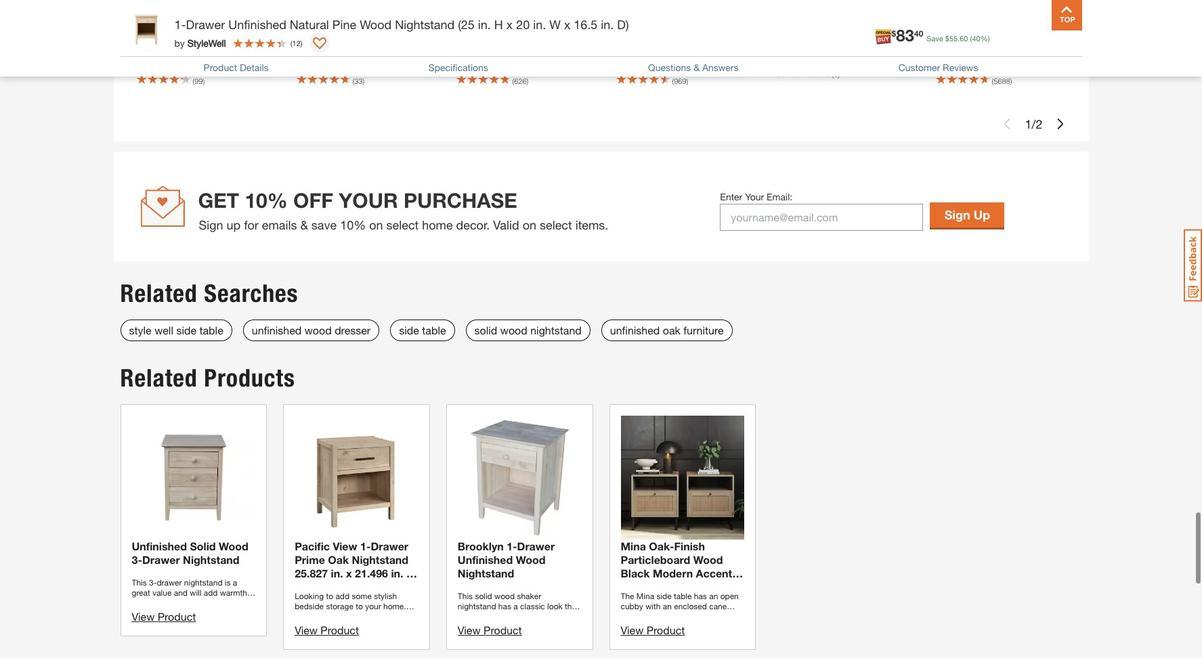Task type: vqa. For each thing, say whether or not it's contained in the screenshot.
the of
no



Task type: locate. For each thing, give the bounding box(es) containing it.
0 horizontal spatial w
[[550, 17, 561, 32]]

unfinished solid wood 3-drawer nightstand
[[132, 540, 249, 566]]

wood left dresser
[[305, 324, 332, 337]]

0 vertical spatial related
[[120, 279, 198, 308]]

by
[[175, 37, 185, 48]]

valid
[[494, 218, 520, 233]]

strong- up 1/4-
[[499, 10, 533, 22]]

drawer inside unfinished solid wood 3-drawer nightstand
[[142, 554, 180, 566]]

view for unfinished solid wood 3-drawer nightstand
[[132, 610, 155, 623]]

wood inside unfinished wood dresser link
[[305, 324, 332, 337]]

x left 18.3
[[660, 66, 665, 77]]

1 unfinished from the left
[[252, 324, 302, 337]]

1 horizontal spatial select
[[540, 218, 572, 233]]

x left 20
[[507, 17, 513, 32]]

view product
[[132, 610, 196, 623], [621, 624, 685, 637], [295, 624, 359, 637], [458, 624, 522, 637]]

screw
[[456, 52, 483, 63]]

select left items.
[[540, 218, 572, 233]]

1- inside simpson strong-tie #9 x 1-1/2 in. 1/4-hex drive, strong-drive sd connector screw (100-pack)
[[477, 23, 486, 35]]

unfinished solid wood 3-drawer nightstand image
[[132, 416, 256, 540]]

2 select from the left
[[540, 218, 572, 233]]

626
[[514, 77, 527, 85]]

1 horizontal spatial side
[[399, 324, 419, 337]]

0 vertical spatial strong-
[[499, 10, 533, 22]]

0 horizontal spatial h
[[495, 17, 503, 32]]

pack) inside 18v lxt lithium-ion high capacity battery pack 5.0 ah with led charge level indicator (2-pack)
[[988, 66, 1011, 77]]

medium
[[202, 23, 236, 35]]

capacity
[[936, 37, 974, 49]]

0 horizontal spatial on
[[370, 218, 383, 233]]

1 vertical spatial d)
[[701, 66, 710, 77]]

0 horizontal spatial wood
[[305, 324, 332, 337]]

related up well
[[120, 279, 198, 308]]

side right dresser
[[399, 324, 419, 337]]

25.827
[[295, 567, 328, 580]]

w right hex
[[550, 17, 561, 32]]

with inside endless summer 2 gal. pop star bigleaf hydrangea flowering shrub with electric blue or pink lacecap flowers
[[297, 52, 314, 63]]

in. inside reclaim 66 in. slate gray 3- panel room divider
[[826, 23, 836, 35]]

5.0
[[1034, 37, 1047, 49]]

divider
[[831, 37, 860, 49]]

sign inside button
[[945, 207, 971, 222]]

1- up 21.496
[[361, 540, 371, 553]]

drawer inside brooklyn 1-drawer unfinished wood nightstand
[[517, 540, 555, 553]]

0 vertical spatial 3-
[[886, 23, 895, 35]]

0 horizontal spatial unfinished
[[132, 540, 187, 553]]

0 vertical spatial 1
[[834, 70, 839, 78]]

with inside 18v lxt lithium-ion high capacity battery pack 5.0 ah with led charge level indicator (2-pack)
[[936, 52, 954, 63]]

0 vertical spatial pack)
[[508, 52, 531, 63]]

969
[[674, 77, 687, 85]]

1 horizontal spatial sign
[[945, 207, 971, 222]]

pack) down sd
[[508, 52, 531, 63]]

1 horizontal spatial w
[[734, 52, 743, 63]]

unfinished inside unfinished wood dresser link
[[252, 324, 302, 337]]

1-drawer unfinished natural pine wood nightstand (25 in. h x 20 in. w x 16.5 in. d)
[[175, 17, 629, 32]]

) down level
[[1011, 77, 1013, 85]]

1 vertical spatial wood
[[219, 540, 249, 553]]

on down your
[[370, 218, 383, 233]]

unfinished left solid
[[132, 540, 187, 553]]

1 table from the left
[[200, 324, 223, 337]]

gauge
[[718, 23, 746, 35]]

1- inside "pacific view 1-drawer prime oak nightstand 25.827 in. x 21.496 in. x 17.48 in."
[[361, 540, 371, 553]]

table down related searches
[[200, 324, 223, 337]]

( right (2-
[[993, 77, 994, 85]]

1 vertical spatial unfinished
[[132, 540, 187, 553]]

lacecap
[[297, 66, 333, 77]]

drive
[[488, 37, 510, 49]]

in. right 21.496
[[391, 567, 404, 580]]

1- right brooklyn
[[507, 540, 517, 553]]

led
[[956, 52, 974, 63]]

0 horizontal spatial side
[[176, 324, 197, 337]]

0 horizontal spatial 2
[[297, 23, 302, 35]]

or
[[372, 52, 381, 63]]

unfinished down brooklyn
[[458, 554, 513, 566]]

2 related from the top
[[120, 364, 198, 393]]

1 horizontal spatial 2
[[1037, 116, 1043, 131]]

unfinished
[[252, 324, 302, 337], [610, 324, 660, 337]]

with down 12 at the top left of the page
[[297, 52, 314, 63]]

searches
[[204, 279, 299, 308]]

unfinished left the oak
[[610, 324, 660, 337]]

pack
[[1010, 37, 1031, 49]]

w down garage
[[734, 52, 743, 63]]

) down the divider at the top of the page
[[839, 70, 840, 78]]

1 horizontal spatial on
[[523, 218, 537, 233]]

product for brooklyn 1-drawer unfinished wood nightstand
[[484, 624, 522, 637]]

steel
[[616, 37, 638, 49]]

strong- up screw
[[456, 37, 488, 49]]

with up indicator
[[936, 52, 954, 63]]

( down sd
[[513, 77, 514, 85]]

related for related searches
[[120, 279, 198, 308]]

( for #9 x 1-1/2 in. 1/4-hex drive, strong-drive sd connector screw (100-pack)
[[513, 77, 514, 85]]

pack) inside simpson strong-tie #9 x 1-1/2 in. 1/4-hex drive, strong-drive sd connector screw (100-pack)
[[508, 52, 531, 63]]

10% up the "emails"
[[245, 188, 288, 213]]

1 related from the top
[[120, 279, 198, 308]]

wood inside unfinished solid wood 3-drawer nightstand
[[219, 540, 249, 553]]

nightstand down brooklyn
[[458, 567, 515, 580]]

1 select from the left
[[387, 218, 419, 233]]

10%
[[245, 188, 288, 213], [340, 218, 366, 233]]

3-
[[886, 23, 895, 35], [132, 554, 142, 566]]

view product link
[[132, 610, 196, 623], [621, 624, 685, 637], [295, 624, 359, 637], [458, 624, 522, 637]]

table left solid
[[422, 324, 446, 337]]

pack) down charge
[[988, 66, 1011, 77]]

unfinished
[[228, 17, 287, 32], [132, 540, 187, 553], [458, 554, 513, 566]]

related for related products
[[120, 364, 198, 393]]

1 horizontal spatial table
[[422, 324, 446, 337]]

product image image
[[124, 7, 168, 51]]

unfinished for unfinished oak furniture
[[610, 324, 660, 337]]

1 right this is the first slide icon on the right top
[[1026, 116, 1032, 131]]

1 vertical spatial 10%
[[340, 218, 366, 233]]

0 horizontal spatial 1
[[834, 70, 839, 78]]

2 left gal.
[[297, 23, 302, 35]]

2 vertical spatial unfinished
[[458, 554, 513, 566]]

save
[[927, 34, 944, 43]]

2 horizontal spatial unfinished
[[458, 554, 513, 566]]

& left the save on the top left of the page
[[301, 218, 308, 233]]

40 inside $ 83 40
[[915, 28, 924, 38]]

wood
[[360, 17, 392, 32], [219, 540, 249, 553], [516, 554, 546, 566]]

) for ready-to-assemble 24-gauge steel 1-drawer 2-door garage base cabinet in red (28 in. w x 32.8 in. h x 18.3 in. d)
[[687, 77, 689, 85]]

pacific view 1-drawer prime oak nightstand 25.827 in. x 21.496 in. x 17.48 in.
[[295, 540, 412, 594]]

$ right 'gray'
[[892, 28, 897, 38]]

1 vertical spatial 3-
[[132, 554, 142, 566]]

( down the divider at the top of the page
[[833, 70, 834, 78]]

red
[[686, 52, 703, 63]]

0 horizontal spatial &
[[301, 218, 308, 233]]

w
[[550, 17, 561, 32], [734, 52, 743, 63]]

unfinished up queen
[[228, 17, 287, 32]]

1 / 2
[[1026, 116, 1043, 131]]

$ left .
[[946, 34, 950, 43]]

40 right 60
[[973, 34, 981, 43]]

customer reviews
[[899, 62, 979, 73]]

0 horizontal spatial 40
[[915, 28, 924, 38]]

1 down the divider at the top of the page
[[834, 70, 839, 78]]

1 with from the left
[[297, 52, 314, 63]]

with
[[297, 52, 314, 63], [936, 52, 954, 63]]

10% down your
[[340, 218, 366, 233]]

strong-
[[499, 10, 533, 22], [456, 37, 488, 49]]

husky
[[616, 10, 645, 22]]

for
[[244, 218, 259, 233]]

18v
[[936, 23, 953, 35]]

) for 18v lxt lithium-ion high capacity battery pack 5.0 ah with led charge level indicator (2-pack)
[[1011, 77, 1013, 85]]

3- inside unfinished solid wood 3-drawer nightstand
[[132, 554, 142, 566]]

1 horizontal spatial unfinished
[[228, 17, 287, 32]]

nightstand inside "pacific view 1-drawer prime oak nightstand 25.827 in. x 21.496 in. x 17.48 in."
[[352, 554, 409, 566]]

0 vertical spatial &
[[694, 62, 700, 73]]

h down cabinet
[[650, 66, 657, 77]]

x left 16.5
[[564, 17, 571, 32]]

d) inside husky ready-to-assemble 24-gauge steel 1-drawer 2-door garage base cabinet in red (28 in. w x 32.8 in. h x 18.3 in. d)
[[701, 66, 710, 77]]

1 vertical spatial 2
[[1037, 116, 1043, 131]]

1 horizontal spatial pack)
[[988, 66, 1011, 77]]

2 for 1
[[1037, 116, 1043, 131]]

2 wood from the left
[[501, 324, 528, 337]]

)
[[301, 38, 303, 47], [839, 70, 840, 78], [203, 77, 205, 85], [363, 77, 365, 85], [527, 77, 529, 85], [687, 77, 689, 85], [1011, 77, 1013, 85]]

lxt
[[955, 23, 972, 35]]

off
[[294, 188, 333, 213]]

on right valid
[[523, 218, 537, 233]]

unfinished inside unfinished oak furniture link
[[610, 324, 660, 337]]

0 vertical spatial wood
[[360, 17, 392, 32]]

pine
[[333, 17, 357, 32]]

display image
[[313, 37, 326, 51]]

email:
[[767, 191, 793, 202]]

1 vertical spatial h
[[650, 66, 657, 77]]

2 horizontal spatial wood
[[516, 554, 546, 566]]

d) down (28
[[701, 66, 710, 77]]

nightstand down solid
[[183, 554, 240, 566]]

) left "display" image
[[301, 38, 303, 47]]

0 horizontal spatial select
[[387, 218, 419, 233]]

0 horizontal spatial with
[[297, 52, 314, 63]]

d) up steel
[[618, 17, 629, 32]]

brooklyn 1-drawer unfinished wood nightstand image
[[458, 416, 582, 540]]

style
[[129, 324, 152, 337]]

1- down to-
[[640, 37, 649, 49]]

( for reclaim 66 in. slate gray 3- panel room divider
[[833, 70, 834, 78]]

0 vertical spatial d)
[[618, 17, 629, 32]]

nightstand
[[531, 324, 582, 337]]

in.
[[478, 17, 491, 32], [534, 17, 546, 32], [601, 17, 614, 32], [502, 23, 513, 35], [826, 23, 836, 35], [722, 52, 732, 63], [637, 66, 648, 77], [688, 66, 698, 77], [331, 567, 343, 580], [391, 567, 404, 580], [325, 581, 337, 594]]

1 horizontal spatial wood
[[501, 324, 528, 337]]

1 horizontal spatial $
[[946, 34, 950, 43]]

save
[[312, 218, 337, 233]]

wood right solid
[[501, 324, 528, 337]]

in. right 66
[[826, 23, 836, 35]]

0 horizontal spatial pack)
[[508, 52, 531, 63]]

) down connector
[[527, 77, 529, 85]]

wood for solid
[[501, 324, 528, 337]]

to-
[[647, 23, 659, 35]]

x right '#9'
[[470, 23, 475, 35]]

( 33 )
[[353, 77, 365, 85]]

drawer inside husky ready-to-assemble 24-gauge steel 1-drawer 2-door garage base cabinet in red (28 in. w x 32.8 in. h x 18.3 in. d)
[[649, 37, 680, 49]]

( 99 )
[[193, 77, 205, 85]]

2 with from the left
[[936, 52, 954, 63]]

drawer
[[186, 17, 225, 32], [649, 37, 680, 49], [371, 540, 409, 553], [517, 540, 555, 553], [142, 554, 180, 566]]

0 horizontal spatial table
[[200, 324, 223, 337]]

select left home
[[387, 218, 419, 233]]

queen
[[243, 37, 271, 49]]

& inside get 10% off your purchase sign up for emails & save 10% on select home decor. valid on select items.
[[301, 218, 308, 233]]

2 for endless
[[297, 23, 302, 35]]

in. right 16.5
[[601, 17, 614, 32]]

x down the oak
[[346, 567, 352, 580]]

0 horizontal spatial unfinished
[[252, 324, 302, 337]]

wood inside solid wood nightstand link
[[501, 324, 528, 337]]

1 horizontal spatial wood
[[360, 17, 392, 32]]

nightstand up 21.496
[[352, 554, 409, 566]]

solid
[[190, 540, 216, 553]]

sign inside get 10% off your purchase sign up for emails & save 10% on select home decor. valid on select items.
[[199, 218, 223, 233]]

1- down simpson on the top
[[477, 23, 486, 35]]

simpson
[[456, 10, 496, 22]]

sign
[[945, 207, 971, 222], [199, 218, 223, 233]]

1 vertical spatial related
[[120, 364, 198, 393]]

( down questions in the right top of the page
[[673, 77, 674, 85]]

nightstand inside unfinished solid wood 3-drawer nightstand
[[183, 554, 240, 566]]

pacific view 1-drawer prime oak nightstand 25.827 in. x 21.496 in. x 17.48 in. image
[[295, 416, 419, 540]]

(2-
[[976, 66, 988, 77]]

& left (28
[[694, 62, 700, 73]]

gray
[[863, 23, 883, 35]]

0 horizontal spatial sign
[[199, 218, 223, 233]]

related down well
[[120, 364, 198, 393]]

1 horizontal spatial 10%
[[340, 218, 366, 233]]

1- inside brooklyn 1-drawer unfinished wood nightstand
[[507, 540, 517, 553]]

related
[[120, 279, 198, 308], [120, 364, 198, 393]]

product details button
[[204, 62, 269, 73], [204, 62, 269, 73]]

1 horizontal spatial with
[[936, 52, 954, 63]]

0 horizontal spatial $
[[892, 28, 897, 38]]

1 horizontal spatial d)
[[701, 66, 710, 77]]

2 unfinished from the left
[[610, 324, 660, 337]]

1 horizontal spatial &
[[694, 62, 700, 73]]

1 vertical spatial 1
[[1026, 116, 1032, 131]]

0 horizontal spatial 10%
[[245, 188, 288, 213]]

yourname@email.com text field
[[721, 204, 924, 231]]

specifications
[[429, 62, 489, 73]]

) for reclaim 66 in. slate gray 3- panel room divider
[[839, 70, 840, 78]]

&
[[694, 62, 700, 73], [301, 218, 308, 233]]

unfinished oak furniture link
[[602, 320, 733, 342]]

in. right 20
[[534, 17, 546, 32]]

1 wood from the left
[[305, 324, 332, 337]]

h up drive
[[495, 17, 503, 32]]

reclaim 66 in. slate gray 3- panel room divider
[[776, 23, 895, 49]]

furniture
[[684, 324, 724, 337]]

this is the first slide image
[[1003, 119, 1014, 129]]

0 vertical spatial 2
[[297, 23, 302, 35]]

( down blue
[[353, 77, 355, 85]]

wood
[[305, 324, 332, 337], [501, 324, 528, 337]]

endless
[[297, 10, 332, 22]]

1 horizontal spatial 3-
[[886, 23, 895, 35]]

unfinished down searches
[[252, 324, 302, 337]]

2 left the next slide icon
[[1037, 116, 1043, 131]]

) down the product details
[[203, 77, 205, 85]]

1 horizontal spatial h
[[650, 66, 657, 77]]

x
[[507, 17, 513, 32], [564, 17, 571, 32], [470, 23, 475, 35], [746, 52, 751, 63], [660, 66, 665, 77], [346, 567, 352, 580], [407, 567, 412, 580]]

0 horizontal spatial 3-
[[132, 554, 142, 566]]

( down foam
[[193, 77, 195, 85]]

2 inside endless summer 2 gal. pop star bigleaf hydrangea flowering shrub with electric blue or pink lacecap flowers
[[297, 23, 302, 35]]

1 horizontal spatial unfinished
[[610, 324, 660, 337]]

in. right 1/2
[[502, 23, 513, 35]]

in. right 32.8
[[637, 66, 648, 77]]

40 left save
[[915, 28, 924, 38]]

( down the natural at left top
[[291, 38, 292, 47]]

) right 18.3
[[687, 77, 689, 85]]

1 horizontal spatial strong-
[[499, 10, 533, 22]]

18v lxt lithium-ion high capacity battery pack 5.0 ah with led charge level indicator (2-pack) link
[[936, 11, 1072, 77]]

1 vertical spatial &
[[301, 218, 308, 233]]

20
[[517, 17, 530, 32]]

1 vertical spatial pack)
[[988, 66, 1011, 77]]

solid wood nightstand link
[[466, 320, 591, 342]]

2 vertical spatial wood
[[516, 554, 546, 566]]

0 horizontal spatial wood
[[219, 540, 249, 553]]

brooklyn
[[458, 540, 504, 553]]

) down blue
[[363, 77, 365, 85]]

get 10% off your purchase sign up for emails & save 10% on select home decor. valid on select items.
[[198, 188, 609, 233]]

0 horizontal spatial strong-
[[456, 37, 488, 49]]

0 vertical spatial 10%
[[245, 188, 288, 213]]

wood inside brooklyn 1-drawer unfinished wood nightstand
[[516, 554, 546, 566]]

side right well
[[176, 324, 197, 337]]

1 vertical spatial w
[[734, 52, 743, 63]]

1 side from the left
[[176, 324, 197, 337]]

assemble
[[659, 23, 701, 35]]

reviews
[[943, 62, 979, 73]]

level
[[1010, 52, 1032, 63]]



Task type: describe. For each thing, give the bounding box(es) containing it.
) for #9 x 1-1/2 in. 1/4-hex drive, strong-drive sd connector screw (100-pack)
[[527, 77, 529, 85]]

customer
[[899, 62, 941, 73]]

mina oak-finish particleboard wood black modern accent storage living room side end table bedroom nightstand, set of 2 image
[[621, 416, 745, 540]]

$ 83 40
[[892, 26, 924, 45]]

door
[[691, 37, 712, 49]]

next slide image
[[1056, 119, 1066, 129]]

connector
[[528, 37, 573, 49]]

1/2
[[486, 23, 500, 35]]

2 on from the left
[[523, 218, 537, 233]]

products
[[204, 364, 295, 393]]

1 vertical spatial strong-
[[456, 37, 488, 49]]

pink
[[384, 52, 402, 63]]

gal.
[[304, 23, 321, 35]]

product details
[[204, 62, 269, 73]]

unfinished solid wood 3-drawer nightstand link
[[132, 416, 256, 567]]

nightstand inside brooklyn 1-drawer unfinished wood nightstand
[[458, 567, 515, 580]]

( 5688 )
[[993, 77, 1013, 85]]

mattress
[[137, 52, 173, 63]]

( for ready-to-assemble 24-gauge steel 1-drawer 2-door garage base cabinet in red (28 in. w x 32.8 in. h x 18.3 in. d)
[[673, 77, 674, 85]]

h inside husky ready-to-assemble 24-gauge steel 1-drawer 2-door garage base cabinet in red (28 in. w x 32.8 in. h x 18.3 in. d)
[[650, 66, 657, 77]]

lithium-
[[974, 23, 1009, 35]]

simpson strong-tie #9 x 1-1/2 in. 1/4-hex drive, strong-drive sd connector screw (100-pack)
[[456, 10, 576, 63]]

( for 2 gal. pop star bigleaf hydrangea flowering shrub with electric blue or pink lacecap flowers
[[353, 77, 355, 85]]

in. right 17.48
[[325, 581, 337, 594]]

bigleaf
[[364, 23, 393, 35]]

1 on from the left
[[370, 218, 383, 233]]

view for brooklyn 1-drawer unfinished wood nightstand
[[458, 624, 481, 637]]

high
[[1025, 23, 1045, 35]]

1- inside husky ready-to-assemble 24-gauge steel 1-drawer 2-door garage base cabinet in red (28 in. w x 32.8 in. h x 18.3 in. d)
[[640, 37, 649, 49]]

lucid comfort collection surecool 14in. medium gel memory foam tight top queen mattress
[[137, 10, 271, 63]]

up
[[974, 207, 991, 222]]

top
[[225, 37, 240, 49]]

2 side from the left
[[399, 324, 419, 337]]

feedback link image
[[1185, 229, 1203, 302]]

by stylewell
[[175, 37, 226, 48]]

stylewell
[[188, 37, 226, 48]]

$ inside $ 83 40
[[892, 28, 897, 38]]

emails
[[262, 218, 297, 233]]

view for pacific view 1-drawer prime oak nightstand 25.827 in. x 21.496 in. x 17.48 in.
[[295, 624, 318, 637]]

17.48
[[295, 581, 322, 594]]

in. right (28
[[722, 52, 732, 63]]

x inside simpson strong-tie #9 x 1-1/2 in. 1/4-hex drive, strong-drive sd connector screw (100-pack)
[[470, 23, 475, 35]]

reclaim 66 in. slate gray 3- panel room divider link
[[776, 11, 912, 50]]

unfinished inside brooklyn 1-drawer unfinished wood nightstand
[[458, 554, 513, 566]]

get
[[198, 188, 239, 213]]

unfinished wood dresser
[[252, 324, 371, 337]]

32.8
[[616, 66, 635, 77]]

unfinished oak furniture
[[610, 324, 724, 337]]

pacific
[[295, 540, 330, 553]]

/
[[1032, 116, 1037, 131]]

save $ 55 . 60 ( 40 %)
[[927, 34, 990, 43]]

your
[[339, 188, 398, 213]]

with for electric
[[297, 52, 314, 63]]

drive,
[[552, 23, 576, 35]]

21.496
[[355, 567, 388, 580]]

cabinet
[[640, 52, 674, 63]]

memory
[[137, 37, 171, 49]]

0 vertical spatial h
[[495, 17, 503, 32]]

x right 21.496
[[407, 567, 412, 580]]

with for led
[[936, 52, 954, 63]]

1 horizontal spatial 40
[[973, 34, 981, 43]]

base
[[616, 52, 638, 63]]

in. down the oak
[[331, 567, 343, 580]]

style well side table
[[129, 324, 223, 337]]

oak
[[328, 554, 349, 566]]

hydrangea
[[297, 37, 343, 49]]

charge
[[977, 52, 1008, 63]]

purchase
[[404, 188, 518, 213]]

indicator
[[936, 66, 974, 77]]

decor.
[[457, 218, 490, 233]]

( right 60
[[971, 34, 973, 43]]

wood for unfinished
[[305, 324, 332, 337]]

18v lxt lithium-ion high capacity battery pack 5.0 ah with led charge level indicator (2-pack)
[[936, 23, 1061, 77]]

ready-
[[616, 23, 647, 35]]

enter your email:
[[721, 191, 793, 202]]

dresser
[[335, 324, 371, 337]]

( for 18v lxt lithium-ion high capacity battery pack 5.0 ah with led charge level indicator (2-pack)
[[993, 77, 994, 85]]

0 vertical spatial unfinished
[[228, 17, 287, 32]]

related products
[[120, 364, 295, 393]]

slate
[[839, 23, 860, 35]]

1- up by
[[175, 17, 186, 32]]

side table link
[[390, 320, 455, 342]]

product for unfinished solid wood 3-drawer nightstand
[[158, 610, 196, 623]]

24-
[[704, 23, 718, 35]]

husky ready-to-assemble 24-gauge steel 1-drawer 2-door garage base cabinet in red (28 in. w x 32.8 in. h x 18.3 in. d)
[[616, 10, 751, 77]]

collection
[[204, 10, 250, 22]]

flowering
[[346, 37, 387, 49]]

drawer inside "pacific view 1-drawer prime oak nightstand 25.827 in. x 21.496 in. x 17.48 in."
[[371, 540, 409, 553]]

in. inside simpson strong-tie #9 x 1-1/2 in. 1/4-hex drive, strong-drive sd connector screw (100-pack)
[[502, 23, 513, 35]]

ah
[[1049, 37, 1061, 49]]

shrub
[[389, 37, 415, 49]]

in. right (25
[[478, 17, 491, 32]]

0 vertical spatial w
[[550, 17, 561, 32]]

in
[[676, 52, 684, 63]]

unfinished inside unfinished solid wood 3-drawer nightstand
[[132, 540, 187, 553]]

view product link for pacific view 1-drawer prime oak nightstand 25.827 in. x 21.496 in. x 17.48 in.
[[295, 624, 359, 637]]

pop
[[324, 23, 341, 35]]

14in.
[[179, 23, 199, 35]]

) for 2 gal. pop star bigleaf hydrangea flowering shrub with electric blue or pink lacecap flowers
[[363, 77, 365, 85]]

nightstand up "shrub"
[[395, 17, 455, 32]]

solid
[[475, 324, 498, 337]]

1 horizontal spatial 1
[[1026, 116, 1032, 131]]

flowers
[[336, 66, 369, 77]]

product for pacific view 1-drawer prime oak nightstand 25.827 in. x 21.496 in. x 17.48 in.
[[321, 624, 359, 637]]

well
[[155, 324, 173, 337]]

view product for unfinished solid wood 3-drawer nightstand
[[132, 610, 196, 623]]

) for surecool 14in. medium gel memory foam tight top queen mattress
[[203, 77, 205, 85]]

solid wood nightstand
[[475, 324, 582, 337]]

tight
[[201, 37, 222, 49]]

unfinished for unfinished wood dresser
[[252, 324, 302, 337]]

( for surecool 14in. medium gel memory foam tight top queen mattress
[[193, 77, 195, 85]]

w inside husky ready-to-assemble 24-gauge steel 1-drawer 2-door garage base cabinet in red (28 in. w x 32.8 in. h x 18.3 in. d)
[[734, 52, 743, 63]]

2 table from the left
[[422, 324, 446, 337]]

hex
[[533, 23, 549, 35]]

view product link for unfinished solid wood 3-drawer nightstand
[[132, 610, 196, 623]]

surecool
[[137, 23, 176, 35]]

room
[[803, 37, 828, 49]]

up
[[227, 218, 241, 233]]

items.
[[576, 218, 609, 233]]

in. down red
[[688, 66, 698, 77]]

( 12 )
[[291, 38, 303, 47]]

home
[[422, 218, 453, 233]]

55
[[950, 34, 958, 43]]

view product link for brooklyn 1-drawer unfinished wood nightstand
[[458, 624, 522, 637]]

3- inside reclaim 66 in. slate gray 3- panel room divider
[[886, 23, 895, 35]]

0 horizontal spatial d)
[[618, 17, 629, 32]]

x down garage
[[746, 52, 751, 63]]

oak
[[663, 324, 681, 337]]

pacific view 1-drawer prime oak nightstand 25.827 in. x 21.496 in. x 17.48 in. link
[[295, 416, 419, 594]]

#9
[[456, 23, 467, 35]]

view product for brooklyn 1-drawer unfinished wood nightstand
[[458, 624, 522, 637]]

(28
[[706, 52, 719, 63]]

33
[[355, 77, 363, 85]]

view inside "pacific view 1-drawer prime oak nightstand 25.827 in. x 21.496 in. x 17.48 in."
[[333, 540, 358, 553]]

reclaim
[[776, 23, 810, 35]]

( 969 )
[[673, 77, 689, 85]]

view product for pacific view 1-drawer prime oak nightstand 25.827 in. x 21.496 in. x 17.48 in.
[[295, 624, 359, 637]]

related searches
[[120, 279, 299, 308]]

enter
[[721, 191, 743, 202]]

comfort
[[164, 10, 202, 22]]



